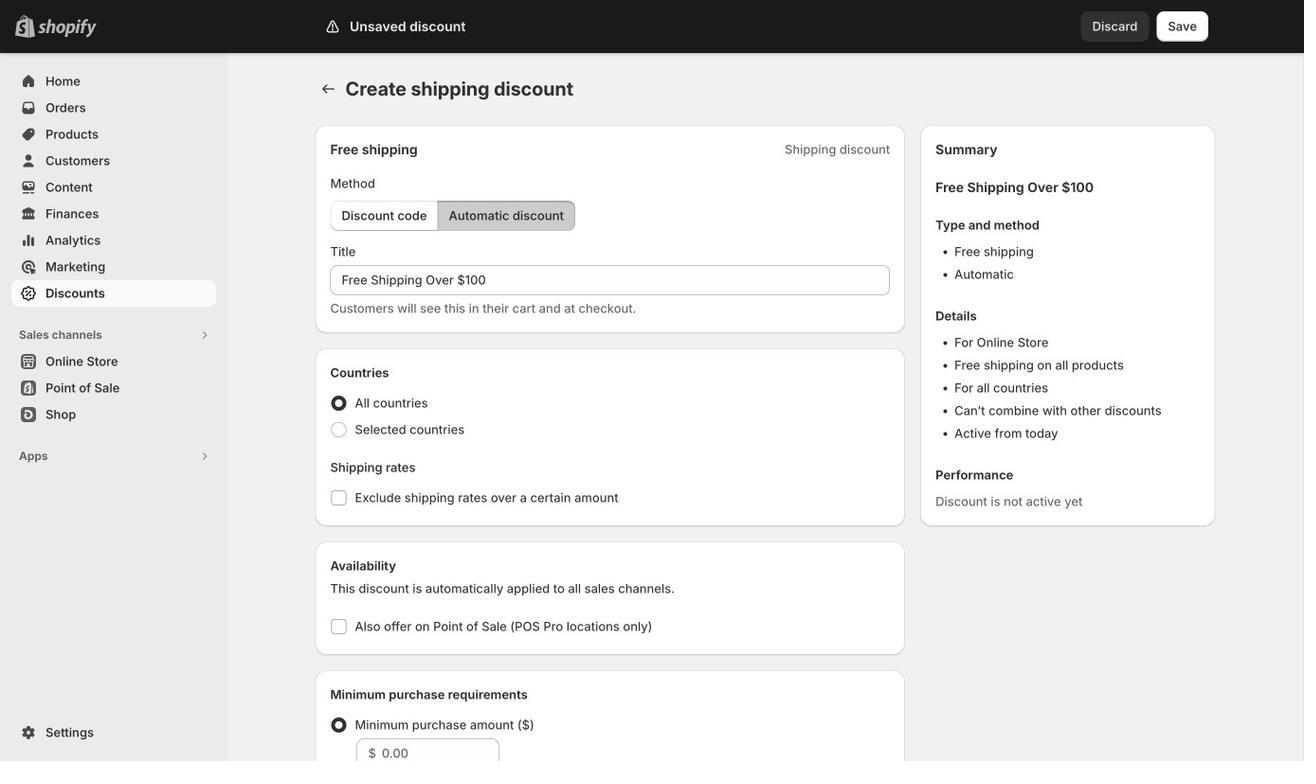 Task type: vqa. For each thing, say whether or not it's contained in the screenshot.
Enter Time "text box"
no



Task type: locate. For each thing, give the bounding box(es) containing it.
None text field
[[330, 265, 890, 296]]

shopify image
[[38, 19, 97, 38]]



Task type: describe. For each thing, give the bounding box(es) containing it.
0.00 text field
[[382, 739, 499, 762]]



